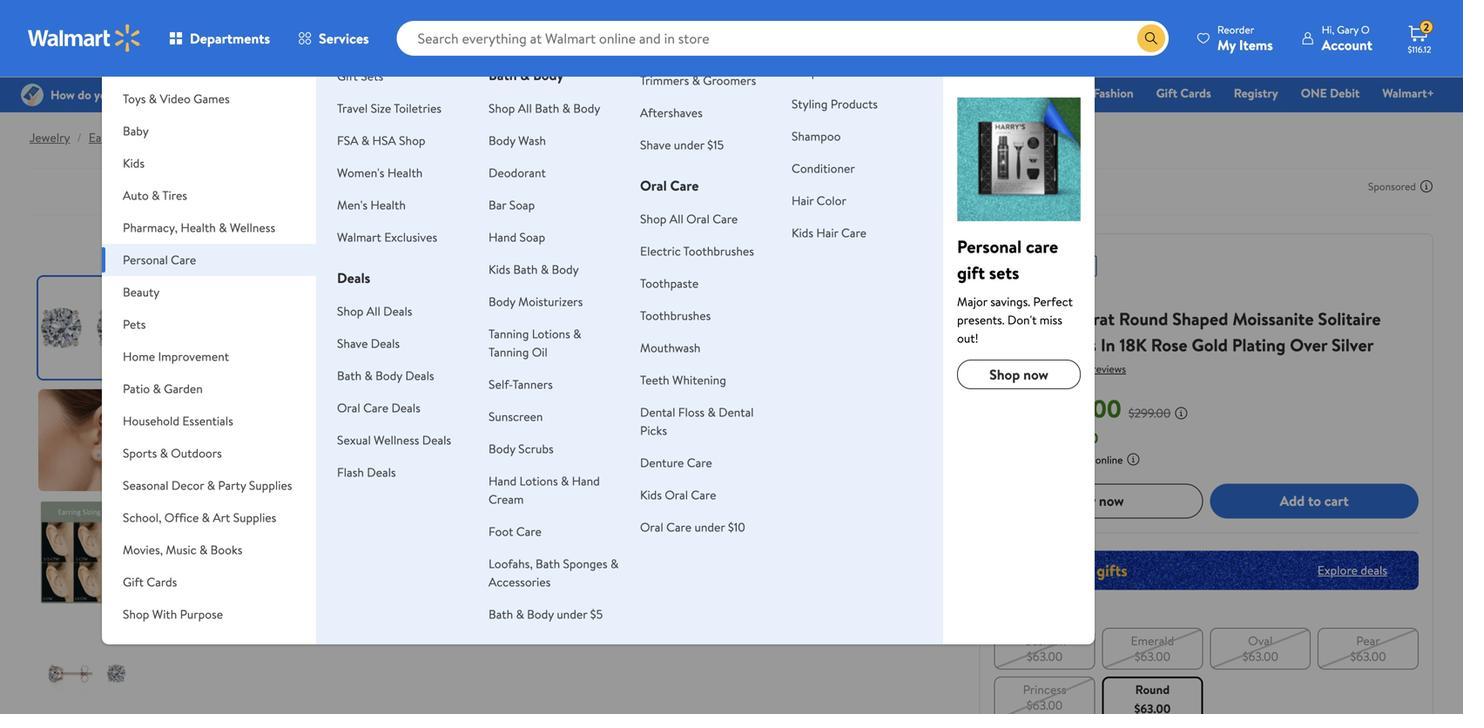 Task type: vqa. For each thing, say whether or not it's contained in the screenshot.
the topmost gifts
no



Task type: locate. For each thing, give the bounding box(es) containing it.
2 tanning from the top
[[489, 344, 529, 361]]

lotions down scrubs at bottom left
[[520, 473, 558, 490]]

1 vertical spatial 2
[[1059, 307, 1069, 331]]

shop up "christmas"
[[792, 63, 818, 80]]

garden
[[164, 380, 203, 397]]

oral for oral care under $10
[[640, 519, 663, 536]]

pharmacy, health & wellness
[[123, 219, 275, 236]]

shop right hsa in the left of the page
[[399, 132, 426, 149]]

gift for gift cards dropdown button
[[123, 574, 144, 591]]

shop inside shop now link
[[990, 365, 1020, 384]]

school,
[[123, 509, 162, 526]]

1 horizontal spatial cards
[[1181, 84, 1211, 101]]

fsa & hsa shop link
[[337, 132, 426, 149]]

travel size toiletries
[[337, 100, 442, 117]]

dental up 'picks'
[[640, 404, 675, 421]]

tanning left oil at left
[[489, 344, 529, 361]]

pharmacy,
[[123, 219, 178, 236]]

fsa & hsa shop
[[337, 132, 426, 149]]

teeth whitening link
[[640, 371, 726, 388]]

1 horizontal spatial home
[[1039, 84, 1071, 101]]

0 vertical spatial gift cards
[[1156, 84, 1211, 101]]

sexual wellness deals link
[[337, 432, 451, 449]]

essentials inside dropdown button
[[182, 412, 233, 429]]

care right foot
[[516, 523, 542, 540]]

moissanite
[[1233, 307, 1314, 331]]

toothbrushes up mouthwash link
[[640, 307, 711, 324]]

0 vertical spatial hair
[[838, 63, 860, 80]]

soap right bar
[[509, 196, 535, 213]]

cards for gift cards dropdown button
[[147, 574, 177, 591]]

1 / from the left
[[77, 129, 82, 146]]

1 vertical spatial supplies
[[233, 509, 276, 526]]

oral care under $10 link
[[640, 519, 745, 536]]

bath up wash
[[535, 100, 559, 117]]

shave down the shop all deals link
[[337, 335, 368, 352]]

wash
[[518, 132, 546, 149]]

styling
[[792, 95, 828, 112]]

$63.00 inside the princess $63.00
[[1027, 697, 1063, 714]]

dental right floss
[[719, 404, 754, 421]]

all
[[821, 63, 835, 80], [518, 100, 532, 117], [670, 210, 684, 227], [367, 303, 380, 320]]

wellness down oral care deals link
[[374, 432, 419, 449]]

gift cards link
[[1149, 84, 1219, 102]]

don't
[[1008, 311, 1037, 328]]

all down oral care
[[670, 210, 684, 227]]

savings.
[[991, 293, 1030, 310]]

1 vertical spatial earrings
[[1034, 333, 1097, 357]]

oral down kids oral care
[[640, 519, 663, 536]]

/ right jewelry link
[[77, 129, 82, 146]]

shop all oral care
[[640, 210, 738, 227]]

earrings inside jeenmata 4 prong 2 carat round shaped moissanite solitaire stud earrings in 18k rose gold plating over silver
[[1034, 333, 1097, 357]]

1 horizontal spatial /
[[139, 129, 143, 146]]

one debit link
[[1293, 84, 1368, 102]]

1 vertical spatial toothbrushes
[[640, 307, 711, 324]]

all for deals
[[367, 303, 380, 320]]

grocery
[[568, 84, 611, 101]]

electronics link
[[879, 84, 954, 102]]

personal care image
[[957, 98, 1081, 221]]

learn more about strikethrough prices image
[[1174, 406, 1188, 420]]

shave deals
[[337, 335, 400, 352]]

bath down hand soap link
[[513, 261, 538, 278]]

under left $5
[[557, 606, 587, 623]]

soap for bar soap
[[509, 196, 535, 213]]

bath up shop all bath & body
[[489, 65, 517, 84]]

0 horizontal spatial shave
[[337, 335, 368, 352]]

kids for kids hair care
[[792, 224, 814, 241]]

0 vertical spatial now
[[1024, 365, 1049, 384]]

bath down accessories
[[489, 606, 513, 623]]

$63.00 inside emerald $63.00
[[1135, 648, 1171, 665]]

personal up the sets
[[957, 234, 1022, 259]]

beauty
[[123, 284, 160, 301]]

kids for kids
[[123, 155, 145, 172]]

silver
[[1332, 333, 1374, 357]]

1 horizontal spatial shave
[[640, 136, 671, 153]]

1 horizontal spatial 2
[[1424, 20, 1430, 35]]

shop all hair care link
[[792, 63, 888, 80]]

1 vertical spatial now
[[1099, 491, 1124, 510]]

bath & body under $5 link
[[489, 606, 603, 623]]

care right denture
[[687, 454, 712, 471]]

1 horizontal spatial gift cards
[[1156, 84, 1211, 101]]

shop up shave deals
[[337, 303, 364, 320]]

gift cards down "movies,"
[[123, 574, 177, 591]]

oral up electric toothbrushes link
[[687, 210, 710, 227]]

sets
[[989, 260, 1019, 285]]

shop all deals
[[337, 303, 412, 320]]

oral down denture care link
[[665, 486, 688, 503]]

legal information image
[[1127, 452, 1141, 466]]

0 horizontal spatial 2
[[1059, 307, 1069, 331]]

& inside dropdown button
[[153, 380, 161, 397]]

$63.00 inside cushion $63.00
[[1027, 648, 1063, 665]]

shop for shop with purpose
[[123, 606, 149, 623]]

stud
[[994, 333, 1030, 357]]

health down the 'auto & tires' "dropdown button"
[[181, 219, 216, 236]]

jeenmata
[[994, 285, 1046, 302]]

care down kids oral care
[[666, 519, 692, 536]]

shop right toy
[[989, 84, 1016, 101]]

self-
[[489, 376, 513, 393]]

auto
[[123, 187, 149, 204]]

now inside buy now button
[[1099, 491, 1124, 510]]

1 horizontal spatial essentials
[[625, 84, 677, 101]]

home up patio
[[123, 348, 155, 365]]

1 horizontal spatial earrings
[[1034, 333, 1097, 357]]

1 horizontal spatial wellness
[[374, 432, 419, 449]]

dental floss & dental picks
[[640, 404, 754, 439]]

up to sixty percent off deals. shop now. image
[[994, 551, 1419, 590]]

men's
[[337, 196, 368, 213]]

home left fashion link
[[1039, 84, 1071, 101]]

personal care
[[123, 251, 196, 268]]

gift cards down search icon
[[1156, 84, 1211, 101]]

$63.00 for pear $63.00
[[1350, 648, 1386, 665]]

gift inside dropdown button
[[123, 574, 144, 591]]

care up products
[[863, 63, 888, 80]]

2 vertical spatial health
[[181, 219, 216, 236]]

styling products
[[792, 95, 878, 112]]

0 vertical spatial soap
[[509, 196, 535, 213]]

0 horizontal spatial personal
[[123, 251, 168, 268]]

0 horizontal spatial now
[[1024, 365, 1049, 384]]

1 horizontal spatial dental
[[719, 404, 754, 421]]

hsa
[[372, 132, 396, 149]]

1 vertical spatial gift cards
[[123, 574, 177, 591]]

moisturizers
[[518, 293, 583, 310]]

kids down hair color
[[792, 224, 814, 241]]

all up wash
[[518, 100, 532, 117]]

shop with purpose
[[123, 606, 223, 623]]

0 horizontal spatial home
[[123, 348, 155, 365]]

0 vertical spatial wellness
[[230, 219, 275, 236]]

denture care
[[640, 454, 712, 471]]

wellness down the 'auto & tires' "dropdown button"
[[230, 219, 275, 236]]

kids for kids bath & body
[[489, 261, 510, 278]]

women's health
[[337, 164, 423, 181]]

$63.00 for oval $63.00
[[1243, 648, 1279, 665]]

0 vertical spatial cards
[[1181, 84, 1211, 101]]

kids
[[123, 155, 145, 172], [792, 224, 814, 241], [489, 261, 510, 278], [640, 486, 662, 503]]

dental
[[640, 404, 675, 421], [719, 404, 754, 421]]

registry
[[1234, 84, 1278, 101]]

home,
[[123, 58, 158, 75]]

kids for kids oral care
[[640, 486, 662, 503]]

deodorant link
[[489, 164, 546, 181]]

items
[[1239, 35, 1273, 54]]

under
[[674, 136, 705, 153], [695, 519, 725, 536], [557, 606, 587, 623]]

& inside "dropdown button"
[[152, 187, 160, 204]]

hair down color
[[816, 224, 838, 241]]

shop for shop all bath & body
[[489, 100, 515, 117]]

0 vertical spatial tanning
[[489, 325, 529, 342]]

hand for hand lotions & hand cream
[[489, 473, 517, 490]]

all up shave deals
[[367, 303, 380, 320]]

oral up shop all oral care "link" at the top of page
[[640, 176, 667, 195]]

shop down stud
[[990, 365, 1020, 384]]

cards left 'registry' link
[[1181, 84, 1211, 101]]

0 horizontal spatial wellness
[[230, 219, 275, 236]]

accessories
[[489, 574, 551, 591]]

4 prong 2 carat round shaped moissanite solitaire stud earrings in 18k rose gold plating over silver - image 2 of 5 image
[[38, 389, 140, 491]]

home
[[1039, 84, 1071, 101], [123, 348, 155, 365]]

0 vertical spatial supplies
[[249, 477, 292, 494]]

0 vertical spatial home
[[1039, 84, 1071, 101]]

0 horizontal spatial essentials
[[182, 412, 233, 429]]

buy now button
[[994, 484, 1203, 518]]

1 vertical spatial lotions
[[520, 473, 558, 490]]

2 left carat
[[1059, 307, 1069, 331]]

kids inside dropdown button
[[123, 155, 145, 172]]

soap up kids bath & body
[[520, 229, 545, 246]]

shampoo link
[[792, 128, 841, 145]]

pets button
[[102, 308, 316, 341]]

personal for care
[[123, 251, 168, 268]]

/ right earrings link
[[139, 129, 143, 146]]

with
[[152, 606, 177, 623]]

loofahs, bath sponges & accessories
[[489, 555, 619, 591]]

1 vertical spatial round
[[1136, 681, 1170, 698]]

home inside dropdown button
[[123, 348, 155, 365]]

earrings down toys
[[89, 129, 132, 146]]

now for buy now
[[1099, 491, 1124, 510]]

patio & garden
[[123, 380, 203, 397]]

oral for oral care deals
[[337, 399, 360, 416]]

add
[[1280, 491, 1305, 510]]

kids up "auto"
[[123, 155, 145, 172]]

lotions up oil at left
[[532, 325, 570, 342]]

all for bath & body
[[518, 100, 532, 117]]

1 vertical spatial tanning
[[489, 344, 529, 361]]

shop up body wash
[[489, 100, 515, 117]]

0 horizontal spatial cards
[[147, 574, 177, 591]]

$63.00 for cushion $63.00
[[1027, 648, 1063, 665]]

$5
[[590, 606, 603, 623]]

supplies right art
[[233, 509, 276, 526]]

oral up 'sexual'
[[337, 399, 360, 416]]

toothbrushes down shop all oral care "link" at the top of page
[[683, 243, 754, 260]]

walmart image
[[28, 24, 141, 52]]

supplies for school, office & art supplies
[[233, 509, 276, 526]]

health for pharmacy,
[[181, 219, 216, 236]]

1 vertical spatial soap
[[520, 229, 545, 246]]

cards inside the gift cards link
[[1181, 84, 1211, 101]]

shave down aftershaves link
[[640, 136, 671, 153]]

soap for hand soap
[[520, 229, 545, 246]]

shave deals link
[[337, 335, 400, 352]]

0 horizontal spatial dental
[[640, 404, 675, 421]]

miss
[[1040, 311, 1063, 328]]

shop up electric
[[640, 210, 667, 227]]

gift cards inside dropdown button
[[123, 574, 177, 591]]

2 up $116.12
[[1424, 20, 1430, 35]]

body wash
[[489, 132, 546, 149]]

oral care under $10
[[640, 519, 745, 536]]

sexual
[[337, 432, 371, 449]]

4 prong 2 carat round shaped moissanite solitaire stud earrings in 18k rose gold plating over silver - image 3 of 5 image
[[38, 502, 140, 604]]

tanning down body moisturizers link
[[489, 325, 529, 342]]

care down pharmacy, health & wellness
[[171, 251, 196, 268]]

now left (3.8)
[[1024, 365, 1049, 384]]

1 horizontal spatial now
[[1099, 491, 1124, 510]]

(3.8)
[[1050, 361, 1070, 376]]

hair up products
[[838, 63, 860, 80]]

shop for shop all hair care
[[792, 63, 818, 80]]

now for shop now
[[1024, 365, 1049, 384]]

toothbrushes link
[[640, 307, 711, 324]]

shop inside shop with purpose dropdown button
[[123, 606, 149, 623]]

0 horizontal spatial gift cards
[[123, 574, 177, 591]]

health inside dropdown button
[[181, 219, 216, 236]]

1 horizontal spatial personal
[[957, 234, 1022, 259]]

now
[[994, 392, 1043, 425]]

hair
[[838, 63, 860, 80], [792, 192, 814, 209], [816, 224, 838, 241]]

hand for hand soap
[[489, 229, 517, 246]]

emerald $63.00
[[1131, 632, 1174, 665]]

gift cards button
[[102, 566, 316, 598]]

now right buy
[[1099, 491, 1124, 510]]

styling products link
[[792, 95, 878, 112]]

lotions inside tanning lotions & tanning oil
[[532, 325, 570, 342]]

1 vertical spatial wellness
[[374, 432, 419, 449]]

earrings up (3.8)
[[1034, 333, 1097, 357]]

0 vertical spatial shave
[[640, 136, 671, 153]]

round up 18k
[[1119, 307, 1168, 331]]

& inside hand lotions & hand cream
[[561, 473, 569, 490]]

shop left with on the bottom left
[[123, 606, 149, 623]]

round down emerald $63.00
[[1136, 681, 1170, 698]]

$10
[[728, 519, 745, 536]]

Search search field
[[397, 21, 1169, 56]]

bath up accessories
[[536, 555, 560, 572]]

shop down shop all hair care link
[[837, 84, 864, 101]]

$63.00 for emerald $63.00
[[1135, 648, 1171, 665]]

shop inside christmas shop link
[[837, 84, 864, 101]]

0 horizontal spatial earrings
[[89, 129, 132, 146]]

video
[[160, 90, 191, 107]]

now inside shop now link
[[1024, 365, 1049, 384]]

care
[[863, 63, 888, 80], [670, 176, 699, 195], [713, 210, 738, 227], [841, 224, 867, 241], [171, 251, 196, 268], [363, 399, 389, 416], [687, 454, 712, 471], [691, 486, 716, 503], [666, 519, 692, 536], [516, 523, 542, 540]]

health up the walmart exclusives link
[[371, 196, 406, 213]]

personal inside dropdown button
[[123, 251, 168, 268]]

1 dental from the left
[[640, 404, 675, 421]]

hair left color
[[792, 192, 814, 209]]

essentials up aftershaves in the left top of the page
[[625, 84, 677, 101]]

gold
[[1192, 333, 1228, 357]]

care up electric toothbrushes link
[[713, 210, 738, 227]]

lotions inside hand lotions & hand cream
[[520, 473, 558, 490]]

0 vertical spatial essentials
[[625, 84, 677, 101]]

$63.00 for princess $63.00
[[1027, 697, 1063, 714]]

kids down hand soap link
[[489, 261, 510, 278]]

1 vertical spatial health
[[371, 196, 406, 213]]

1 vertical spatial shave
[[337, 335, 368, 352]]

perfect
[[1033, 293, 1073, 310]]

1 vertical spatial cards
[[147, 574, 177, 591]]

one
[[1301, 84, 1327, 101]]

2 / from the left
[[139, 129, 143, 146]]

electric toothbrushes link
[[640, 243, 754, 260]]

conditioner link
[[792, 160, 855, 177]]

& inside loofahs, bath sponges & accessories
[[611, 555, 619, 572]]

oral care deals
[[337, 399, 421, 416]]

cards inside gift cards dropdown button
[[147, 574, 177, 591]]

cream
[[489, 491, 524, 508]]

Walmart Site-Wide search field
[[397, 21, 1169, 56]]

0 vertical spatial health
[[387, 164, 423, 181]]

/
[[77, 129, 82, 146], [139, 129, 143, 146]]

cards up with on the bottom left
[[147, 574, 177, 591]]

essentials down patio & garden dropdown button
[[182, 412, 233, 429]]

1 vertical spatial home
[[123, 348, 155, 365]]

0 vertical spatial lotions
[[532, 325, 570, 342]]

supplies right party
[[249, 477, 292, 494]]

2 vertical spatial under
[[557, 606, 587, 623]]

1 vertical spatial essentials
[[182, 412, 233, 429]]

1 tanning from the top
[[489, 325, 529, 342]]

health down hsa in the left of the page
[[387, 164, 423, 181]]

0 vertical spatial round
[[1119, 307, 1168, 331]]

0 horizontal spatial /
[[77, 129, 82, 146]]

gift finder
[[699, 84, 758, 101]]

care down color
[[841, 224, 867, 241]]

sports
[[123, 445, 157, 462]]

under left $15
[[674, 136, 705, 153]]

kids down denture
[[640, 486, 662, 503]]

cushion $63.00
[[1024, 632, 1066, 665]]

personal up beauty
[[123, 251, 168, 268]]

sponges
[[563, 555, 608, 572]]

personal inside personal care gift sets major savings. perfect presents. don't miss out!
[[957, 234, 1022, 259]]

hand lotions & hand cream link
[[489, 473, 600, 508]]

now $63.00
[[994, 392, 1122, 425]]

toothpaste link
[[640, 275, 699, 292]]

shop for shop all oral care
[[640, 210, 667, 227]]

registry link
[[1226, 84, 1286, 102]]

movies, music & books
[[123, 541, 243, 558]]

under left $10 on the bottom of the page
[[695, 519, 725, 536]]

tanning lotions & tanning oil link
[[489, 325, 581, 361]]

gift
[[337, 68, 358, 84], [699, 84, 721, 101], [1156, 84, 1178, 101], [123, 574, 144, 591]]



Task type: describe. For each thing, give the bounding box(es) containing it.
add to cart button
[[1210, 484, 1419, 518]]

shop now
[[990, 365, 1049, 384]]

4 prong 2 carat round shaped moissanite solitaire stud earrings in 18k rose gold plating over silver - image 4 of 5 image
[[38, 614, 140, 714]]

health for men's
[[371, 196, 406, 213]]

shape list
[[991, 624, 1422, 714]]

travel
[[337, 100, 368, 117]]

tanning lotions & tanning oil
[[489, 325, 581, 361]]

supplies for seasonal decor & party supplies
[[249, 477, 292, 494]]

price
[[994, 452, 1018, 467]]

2 dental from the left
[[719, 404, 754, 421]]

kids button
[[102, 147, 316, 179]]

hand soap link
[[489, 229, 545, 246]]

shaped
[[1173, 307, 1229, 331]]

out!
[[957, 330, 979, 347]]

movies, music & books button
[[102, 534, 316, 566]]

gift for gift finder link
[[699, 84, 721, 101]]

seasonal
[[123, 477, 169, 494]]

$63.00 for now $63.00
[[1049, 392, 1122, 425]]

gift
[[957, 260, 985, 285]]

gift sets link
[[337, 68, 383, 84]]

walmart
[[337, 229, 381, 246]]

care down the bath & body deals
[[363, 399, 389, 416]]

hair color link
[[792, 192, 847, 209]]

office
[[164, 509, 199, 526]]

bath down shave deals
[[337, 367, 362, 384]]

shop for shop now
[[990, 365, 1020, 384]]

electric toothbrushes
[[640, 243, 754, 260]]

walmart+ link
[[1375, 84, 1442, 102]]

gift for the gift cards link
[[1156, 84, 1178, 101]]

hand lotions & hand cream
[[489, 473, 600, 508]]

cart
[[1325, 491, 1349, 510]]

earrings link
[[89, 129, 132, 146]]

in
[[1101, 333, 1116, 357]]

all for oral care
[[670, 210, 684, 227]]

jewelry / earrings /
[[30, 129, 143, 146]]

toys
[[123, 90, 146, 107]]

outdoors
[[171, 445, 222, 462]]

& inside tanning lotions & tanning oil
[[573, 325, 581, 342]]

seasonal decor & party supplies
[[123, 477, 292, 494]]

bath & body
[[489, 65, 564, 84]]

departments
[[190, 29, 270, 48]]

pear
[[1357, 632, 1380, 649]]

4
[[994, 307, 1005, 331]]

reviews
[[1092, 361, 1126, 376]]

0 vertical spatial toothbrushes
[[683, 243, 754, 260]]

bath & body deals link
[[337, 367, 434, 384]]

trimmers & groomers
[[640, 72, 756, 89]]

o
[[1361, 22, 1370, 37]]

reorder my items
[[1218, 22, 1273, 54]]

care up shop all oral care "link" at the top of page
[[670, 176, 699, 195]]

christmas shop
[[781, 84, 864, 101]]

jeenmata link
[[994, 285, 1046, 302]]

household
[[123, 412, 179, 429]]

self-tanners link
[[489, 376, 553, 393]]

teeth whitening
[[640, 371, 726, 388]]

shop all bath & body
[[489, 100, 601, 117]]

kids oral care
[[640, 486, 716, 503]]

shave for shave deals
[[337, 335, 368, 352]]

lotions for cream
[[520, 473, 558, 490]]

gift cards for the gift cards link
[[1156, 84, 1211, 101]]

price when purchased online
[[994, 452, 1123, 467]]

women's
[[337, 164, 385, 181]]

round inside button
[[1136, 681, 1170, 698]]

sports & outdoors button
[[102, 437, 316, 469]]

0 vertical spatial under
[[674, 136, 705, 153]]

kids oral care link
[[640, 486, 716, 503]]

lotions for oil
[[532, 325, 570, 342]]

0 vertical spatial earrings
[[89, 129, 132, 146]]

tires
[[162, 187, 187, 204]]

shop inside the toy shop link
[[989, 84, 1016, 101]]

oral care
[[640, 176, 699, 195]]

major
[[957, 293, 988, 310]]

1 vertical spatial hair
[[792, 192, 814, 209]]

foot
[[489, 523, 513, 540]]

toiletries
[[394, 100, 442, 117]]

kids hair care
[[792, 224, 867, 241]]

4 prong 2 carat round shaped moissanite solitaire stud earrings in 18k rose gold plating over silver - image 1 of 5 image
[[38, 277, 140, 379]]

1 vertical spatial under
[[695, 519, 725, 536]]

princess $63.00
[[1023, 681, 1067, 714]]

ad disclaimer and feedback image
[[1420, 179, 1434, 193]]

finder
[[724, 84, 758, 101]]

baby
[[123, 122, 149, 139]]

picks
[[640, 422, 667, 439]]

& inside dental floss & dental picks
[[708, 404, 716, 421]]

jeenmata 4 prong 2 carat round shaped moissanite solitaire stud earrings in 18k rose gold plating over silver
[[994, 285, 1381, 357]]

aftershaves link
[[640, 104, 703, 121]]

shop with purpose button
[[102, 598, 316, 631]]

health for women's
[[387, 164, 423, 181]]

2 inside jeenmata 4 prong 2 carat round shaped moissanite solitaire stud earrings in 18k rose gold plating over silver
[[1059, 307, 1069, 331]]

shave for shave under $15
[[640, 136, 671, 153]]

oral care deals link
[[337, 399, 421, 416]]

all up christmas shop
[[821, 63, 835, 80]]

deodorant
[[489, 164, 546, 181]]

bath inside loofahs, bath sponges & accessories
[[536, 555, 560, 572]]

rose
[[1151, 333, 1188, 357]]

personal for care
[[957, 234, 1022, 259]]

bath & body under $5
[[489, 606, 603, 623]]

body scrubs
[[489, 440, 554, 457]]

shop now link
[[957, 360, 1081, 389]]

foot care link
[[489, 523, 542, 540]]

departments button
[[155, 17, 284, 59]]

oral for oral care
[[640, 176, 667, 195]]

search icon image
[[1144, 31, 1158, 45]]

shave under $15
[[640, 136, 724, 153]]

hi,
[[1322, 22, 1335, 37]]

home for home improvement
[[123, 348, 155, 365]]

round inside jeenmata 4 prong 2 carat round shaped moissanite solitaire stud earrings in 18k rose gold plating over silver
[[1119, 307, 1168, 331]]

kids bath & body
[[489, 261, 579, 278]]

2 vertical spatial hair
[[816, 224, 838, 241]]

care up the oral care under $10 link
[[691, 486, 716, 503]]

shop for shop all deals
[[337, 303, 364, 320]]

decor
[[171, 477, 204, 494]]

gift cards for gift cards dropdown button
[[123, 574, 177, 591]]

emerald
[[1131, 632, 1174, 649]]

bar soap link
[[489, 196, 535, 213]]

$116.12
[[1408, 44, 1432, 55]]

0 vertical spatial 2
[[1424, 20, 1430, 35]]

shop all hair care
[[792, 63, 888, 80]]

loofahs,
[[489, 555, 533, 572]]

princess
[[1023, 681, 1067, 698]]

one debit
[[1301, 84, 1360, 101]]

care inside dropdown button
[[171, 251, 196, 268]]

oval $63.00
[[1243, 632, 1279, 665]]

christmas shop link
[[773, 84, 872, 102]]

sunscreen link
[[489, 408, 543, 425]]

sunscreen
[[489, 408, 543, 425]]

wellness inside pharmacy, health & wellness dropdown button
[[230, 219, 275, 236]]

cards for the gift cards link
[[1181, 84, 1211, 101]]

size
[[371, 100, 391, 117]]

bar soap
[[489, 196, 535, 213]]

round button
[[1102, 677, 1203, 714]]

gift for gift sets 'link' in the left of the page
[[337, 68, 358, 84]]

body wash link
[[489, 132, 546, 149]]

aftershaves
[[640, 104, 703, 121]]

home for home
[[1039, 84, 1071, 101]]



